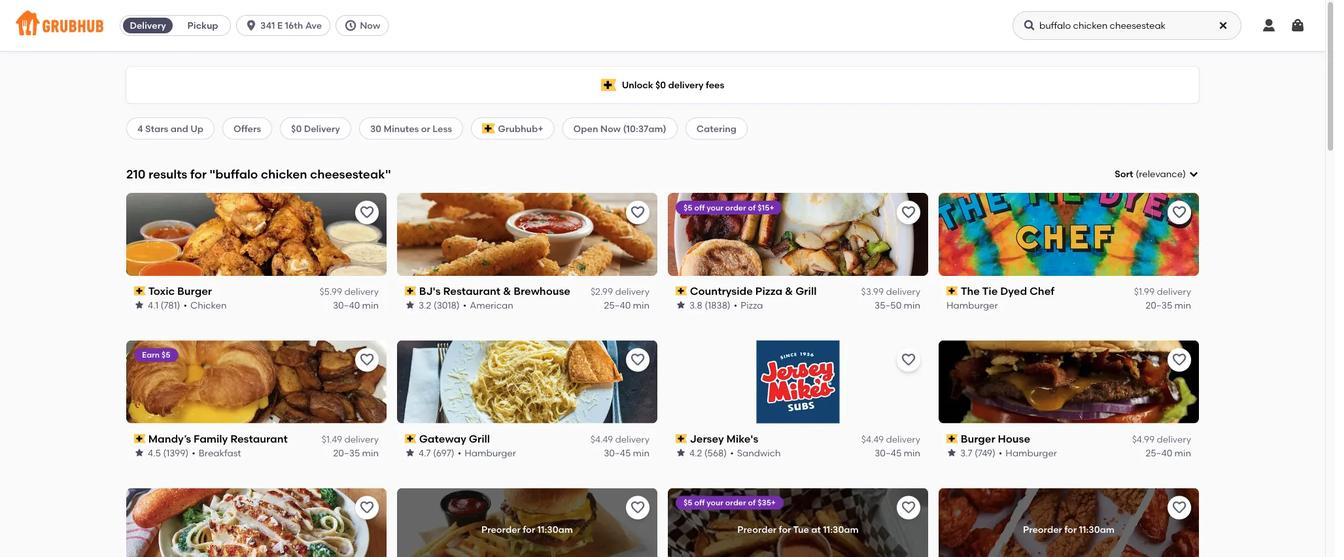 Task type: describe. For each thing, give the bounding box(es) containing it.
"buffalo
[[210, 167, 258, 181]]

$5.99
[[320, 286, 342, 297]]

3.7 (749)
[[961, 447, 996, 459]]

(1399)
[[163, 447, 189, 459]]

3 save this restaurant image from the left
[[1172, 500, 1188, 516]]

11:30am for 1st save this restaurant icon from right
[[1079, 524, 1115, 536]]

subscription pass image for jersey mike's
[[676, 434, 687, 444]]

ave
[[305, 20, 322, 31]]

tie
[[982, 285, 998, 298]]

relevance
[[1139, 169, 1183, 180]]

2 preorder from the left
[[738, 524, 777, 536]]

of for $35+
[[748, 498, 756, 508]]

4.7
[[419, 447, 431, 459]]

2 save this restaurant image from the left
[[630, 500, 646, 516]]

save this restaurant image for gateway grill
[[630, 352, 646, 368]]

chicken
[[261, 167, 307, 181]]

the tie dyed chef
[[961, 285, 1055, 298]]

family
[[194, 433, 228, 445]]

30–45 for gateway grill
[[604, 447, 631, 459]]

svg image inside 'field'
[[1189, 169, 1199, 179]]

$3.99
[[862, 286, 884, 297]]

341
[[260, 20, 275, 31]]

fees
[[706, 79, 725, 91]]

4.7 (697)
[[419, 447, 455, 459]]

min for jersey mike's
[[904, 447, 921, 459]]

main navigation navigation
[[0, 0, 1326, 51]]

1 vertical spatial grill
[[469, 433, 490, 445]]

3.2 (3018)
[[419, 300, 460, 311]]

30–45 min for gateway grill
[[604, 447, 650, 459]]

4.2 (568)
[[690, 447, 727, 459]]

breakfast
[[199, 447, 241, 459]]

the tie dyed chef logo image
[[939, 193, 1199, 276]]

• for burger
[[183, 300, 187, 311]]

(697)
[[433, 447, 455, 459]]

(
[[1136, 169, 1139, 180]]

the
[[961, 285, 980, 298]]

pickup
[[188, 20, 218, 31]]

save this restaurant image for toxic burger
[[359, 205, 375, 220]]

1 horizontal spatial delivery
[[304, 123, 340, 134]]

16th
[[285, 20, 303, 31]]

gateway
[[419, 433, 466, 445]]

$15+
[[758, 203, 774, 212]]

subscription pass image for bj's restaurant & brewhouse
[[405, 287, 417, 296]]

(749)
[[975, 447, 996, 459]]

chicken
[[190, 300, 227, 311]]

results
[[148, 167, 187, 181]]

$5.99 delivery
[[320, 286, 379, 297]]

off for $5 off your order of $35+
[[695, 498, 705, 508]]

gateway grill
[[419, 433, 490, 445]]

• breakfast
[[192, 447, 241, 459]]

pizza for countryside
[[756, 285, 783, 298]]

unlock
[[622, 79, 653, 91]]

30–45 for jersey mike's
[[875, 447, 902, 459]]

$4.49 delivery for jersey mike's
[[862, 434, 921, 445]]

pizza for •
[[741, 300, 763, 311]]

american
[[470, 300, 514, 311]]

$4.49 for jersey mike's
[[862, 434, 884, 445]]

star icon image for gateway grill
[[405, 448, 416, 458]]

up
[[191, 123, 204, 134]]

& for brewhouse
[[503, 285, 511, 298]]

1 horizontal spatial burger
[[961, 433, 996, 445]]

bj's restaurant & brewhouse logo image
[[397, 193, 658, 276]]

bj's
[[419, 285, 441, 298]]

30–40
[[333, 300, 360, 311]]

star icon image for toxic burger
[[134, 300, 145, 311]]

min for bj's restaurant & brewhouse
[[633, 300, 650, 311]]

sort
[[1115, 169, 1134, 180]]

$4.99
[[1132, 434, 1155, 445]]

• for house
[[999, 447, 1003, 459]]

$4.49 for gateway grill
[[591, 434, 613, 445]]

35–50 min
[[875, 300, 921, 311]]

of for $15+
[[748, 203, 756, 212]]

pickup button
[[175, 15, 230, 36]]

tue
[[793, 524, 809, 536]]

preorder for second save this restaurant icon from left
[[482, 524, 521, 536]]

(10:37am)
[[623, 123, 667, 134]]

1 horizontal spatial hamburger
[[947, 300, 998, 311]]

$1.99 delivery
[[1134, 286, 1192, 297]]

star icon image for jersey mike's
[[676, 448, 686, 458]]

preorder for tue at 11:30am
[[738, 524, 859, 536]]

less
[[433, 123, 452, 134]]

unlock $0 delivery fees
[[622, 79, 725, 91]]

• chicken
[[183, 300, 227, 311]]

4.5
[[148, 447, 161, 459]]

25–40 min for burger house
[[1146, 447, 1192, 459]]

applebee's logo image
[[126, 489, 387, 557]]

save this restaurant image for bj's restaurant & brewhouse
[[630, 205, 646, 220]]

30 minutes or less
[[370, 123, 452, 134]]

min for gateway grill
[[633, 447, 650, 459]]

preorder for 11:30am for second save this restaurant icon from left
[[482, 524, 573, 536]]

burger house logo image
[[939, 341, 1199, 424]]

at
[[812, 524, 821, 536]]

4.2
[[690, 447, 702, 459]]

• for mike's
[[730, 447, 734, 459]]

$0 delivery
[[291, 123, 340, 134]]

3.2
[[419, 300, 431, 311]]

• pizza
[[734, 300, 763, 311]]

grubhub plus flag logo image for grubhub+
[[482, 123, 496, 134]]

minutes
[[384, 123, 419, 134]]

svg image inside the 341 e 16th ave button
[[245, 19, 258, 32]]

save this restaurant image for burger house
[[1172, 352, 1188, 368]]

bj's restaurant & brewhouse
[[419, 285, 571, 298]]

subscription pass image for mandy's family restaurant
[[134, 434, 146, 444]]

earn $5
[[142, 351, 170, 360]]

20–35 min for the tie dyed chef
[[1146, 300, 1192, 311]]

now button
[[336, 15, 394, 36]]

$2.99
[[591, 286, 613, 297]]

0 horizontal spatial svg image
[[1023, 19, 1036, 32]]

mandy's
[[148, 433, 191, 445]]

min for burger house
[[1175, 447, 1192, 459]]

1 save this restaurant image from the left
[[359, 500, 375, 516]]

3.8 (1838)
[[690, 300, 731, 311]]

house
[[998, 433, 1031, 445]]

$5 off your order of $15+
[[684, 203, 774, 212]]

4
[[137, 123, 143, 134]]

order for $35+
[[726, 498, 746, 508]]

earn
[[142, 351, 160, 360]]

341 e 16th ave
[[260, 20, 322, 31]]

subscription pass image for toxic burger
[[134, 287, 146, 296]]

hamburger for burger house
[[1006, 447, 1057, 459]]

• hamburger for gateway grill
[[458, 447, 516, 459]]

min for toxic burger
[[362, 300, 379, 311]]

1 vertical spatial restaurant
[[230, 433, 288, 445]]

$5 for $5 off your order of $15+
[[684, 203, 693, 212]]

subscription pass image for the tie dyed chef
[[947, 287, 958, 296]]

1 horizontal spatial now
[[601, 123, 621, 134]]

$35+
[[758, 498, 776, 508]]

subscription pass image for countryside pizza & grill
[[676, 287, 687, 296]]



Task type: locate. For each thing, give the bounding box(es) containing it.
brewhouse
[[514, 285, 571, 298]]

& down countryside pizza & grill logo at the top right of the page
[[785, 285, 793, 298]]

chef
[[1030, 285, 1055, 298]]

0 horizontal spatial hamburger
[[465, 447, 516, 459]]

burger
[[177, 285, 212, 298], [961, 433, 996, 445]]

1 preorder for 11:30am from the left
[[482, 524, 573, 536]]

• right "(781)"
[[183, 300, 187, 311]]

• right (1399)
[[192, 447, 196, 459]]

• hamburger
[[458, 447, 516, 459], [999, 447, 1057, 459]]

open now (10:37am)
[[574, 123, 667, 134]]

& for grill
[[785, 285, 793, 298]]

1 horizontal spatial • hamburger
[[999, 447, 1057, 459]]

svg image inside now button
[[344, 19, 357, 32]]

subscription pass image
[[405, 287, 417, 296], [947, 287, 958, 296], [134, 434, 146, 444], [676, 434, 687, 444]]

min
[[362, 300, 379, 311], [633, 300, 650, 311], [904, 300, 921, 311], [1175, 300, 1192, 311], [362, 447, 379, 459], [633, 447, 650, 459], [904, 447, 921, 459], [1175, 447, 1192, 459]]

0 vertical spatial burger
[[177, 285, 212, 298]]

pizza down countryside pizza & grill
[[741, 300, 763, 311]]

mandy's family restaurant logo image
[[126, 341, 387, 424]]

0 vertical spatial $0
[[656, 79, 666, 91]]

$2.99 delivery
[[591, 286, 650, 297]]

jersey mike's logo image
[[757, 341, 840, 424]]

offers
[[234, 123, 261, 134]]

0 horizontal spatial now
[[360, 20, 380, 31]]

burger house
[[961, 433, 1031, 445]]

pizza
[[756, 285, 783, 298], [741, 300, 763, 311]]

• right (1838)
[[734, 300, 738, 311]]

$0 up chicken
[[291, 123, 302, 134]]

min right 30–40
[[362, 300, 379, 311]]

0 horizontal spatial 30–45
[[604, 447, 631, 459]]

order left $15+
[[726, 203, 746, 212]]

• right (3018)
[[463, 300, 467, 311]]

• down jersey mike's
[[730, 447, 734, 459]]

210 results for "buffalo chicken cheesesteak"
[[126, 167, 391, 181]]

2 preorder for 11:30am from the left
[[1023, 524, 1115, 536]]

save this restaurant image for the tie dyed chef
[[1172, 205, 1188, 220]]

catering
[[697, 123, 737, 134]]

off for $5 off your order of $15+
[[695, 203, 705, 212]]

0 horizontal spatial $4.49
[[591, 434, 613, 445]]

• down burger house
[[999, 447, 1003, 459]]

save this restaurant button
[[355, 201, 379, 224], [626, 201, 650, 224], [897, 201, 921, 224], [1168, 201, 1192, 224], [355, 349, 379, 372], [626, 349, 650, 372], [897, 349, 921, 372], [1168, 349, 1192, 372], [355, 496, 379, 520], [626, 496, 650, 520], [897, 496, 921, 520], [1168, 496, 1192, 520]]

grubhub plus flag logo image
[[601, 79, 617, 91], [482, 123, 496, 134]]

0 vertical spatial off
[[695, 203, 705, 212]]

1 11:30am from the left
[[538, 524, 573, 536]]

of
[[748, 203, 756, 212], [748, 498, 756, 508]]

25–40 min for bj's restaurant & brewhouse
[[604, 300, 650, 311]]

1 of from the top
[[748, 203, 756, 212]]

(3018)
[[434, 300, 460, 311]]

now inside button
[[360, 20, 380, 31]]

0 vertical spatial of
[[748, 203, 756, 212]]

1 vertical spatial burger
[[961, 433, 996, 445]]

0 vertical spatial grubhub plus flag logo image
[[601, 79, 617, 91]]

• sandwich
[[730, 447, 781, 459]]

1 horizontal spatial $0
[[656, 79, 666, 91]]

your
[[707, 203, 724, 212], [707, 498, 724, 508]]

0 horizontal spatial preorder for 11:30am
[[482, 524, 573, 536]]

0 vertical spatial $5
[[684, 203, 693, 212]]

hamburger for gateway grill
[[465, 447, 516, 459]]

25–40 for burger house
[[1146, 447, 1173, 459]]

toxic burger logo image
[[126, 193, 387, 276]]

order left $35+
[[726, 498, 746, 508]]

1 vertical spatial pizza
[[741, 300, 763, 311]]

0 horizontal spatial save this restaurant image
[[359, 500, 375, 516]]

1 horizontal spatial 11:30am
[[823, 524, 859, 536]]

2 $4.49 delivery from the left
[[862, 434, 921, 445]]

1 horizontal spatial preorder for 11:30am
[[1023, 524, 1115, 536]]

burger up 3.7 (749)
[[961, 433, 996, 445]]

1 30–45 min from the left
[[604, 447, 650, 459]]

0 horizontal spatial 20–35
[[333, 447, 360, 459]]

now right open
[[601, 123, 621, 134]]

1 horizontal spatial $4.49
[[862, 434, 884, 445]]

0 horizontal spatial preorder
[[482, 524, 521, 536]]

3 preorder from the left
[[1023, 524, 1063, 536]]

1 vertical spatial delivery
[[304, 123, 340, 134]]

jersey
[[690, 433, 724, 445]]

none field containing sort
[[1115, 168, 1199, 181]]

2 horizontal spatial preorder
[[1023, 524, 1063, 536]]

save this restaurant image for jersey mike's
[[901, 352, 917, 368]]

20–35 for mandy's family restaurant
[[333, 447, 360, 459]]

1 horizontal spatial grubhub plus flag logo image
[[601, 79, 617, 91]]

star icon image for mandy's family restaurant
[[134, 448, 145, 458]]

min for mandy's family restaurant
[[362, 447, 379, 459]]

delivery inside button
[[130, 20, 166, 31]]

0 horizontal spatial 11:30am
[[538, 524, 573, 536]]

$1.49 delivery
[[322, 434, 379, 445]]

min down $1.49 delivery
[[362, 447, 379, 459]]

3.8
[[690, 300, 703, 311]]

2 $4.49 from the left
[[862, 434, 884, 445]]

your down (568)
[[707, 498, 724, 508]]

pizza up • pizza
[[756, 285, 783, 298]]

2 • hamburger from the left
[[999, 447, 1057, 459]]

20–35 min down the $1.99 delivery
[[1146, 300, 1192, 311]]

20–35 for the tie dyed chef
[[1146, 300, 1173, 311]]

delivery for jersey mike's
[[886, 434, 921, 445]]

30
[[370, 123, 382, 134]]

subscription pass image
[[134, 287, 146, 296], [676, 287, 687, 296], [405, 434, 417, 444], [947, 434, 958, 444]]

• american
[[463, 300, 514, 311]]

$1.49
[[322, 434, 342, 445]]

your left $15+
[[707, 203, 724, 212]]

None field
[[1115, 168, 1199, 181]]

star icon image left 4.7
[[405, 448, 416, 458]]

of left $35+
[[748, 498, 756, 508]]

1 off from the top
[[695, 203, 705, 212]]

0 vertical spatial now
[[360, 20, 380, 31]]

3 11:30am from the left
[[1079, 524, 1115, 536]]

1 vertical spatial order
[[726, 498, 746, 508]]

25–40 down $2.99 delivery
[[604, 300, 631, 311]]

cheesesteak"
[[310, 167, 391, 181]]

& up american
[[503, 285, 511, 298]]

(568)
[[705, 447, 727, 459]]

grill right gateway
[[469, 433, 490, 445]]

25–40
[[604, 300, 631, 311], [1146, 447, 1173, 459]]

11:30am for second save this restaurant icon from left
[[538, 524, 573, 536]]

• down "gateway grill" at bottom left
[[458, 447, 461, 459]]

toxic burger
[[148, 285, 212, 298]]

grubhub+
[[498, 123, 543, 134]]

0 horizontal spatial burger
[[177, 285, 212, 298]]

2 horizontal spatial save this restaurant image
[[1172, 500, 1188, 516]]

0 horizontal spatial restaurant
[[230, 433, 288, 445]]

min left "4.2"
[[633, 447, 650, 459]]

0 horizontal spatial 20–35 min
[[333, 447, 379, 459]]

delivery for burger house
[[1157, 434, 1192, 445]]

25–40 min
[[604, 300, 650, 311], [1146, 447, 1192, 459]]

subscription pass image left bj's
[[405, 287, 417, 296]]

preorder for 1st save this restaurant icon from right
[[1023, 524, 1063, 536]]

0 vertical spatial delivery
[[130, 20, 166, 31]]

• for family
[[192, 447, 196, 459]]

2 horizontal spatial svg image
[[1290, 18, 1306, 33]]

1 horizontal spatial $4.49 delivery
[[862, 434, 921, 445]]

star icon image left 3.2
[[405, 300, 416, 311]]

delivery for gateway grill
[[615, 434, 650, 445]]

order for $15+
[[726, 203, 746, 212]]

sort ( relevance )
[[1115, 169, 1186, 180]]

2 horizontal spatial hamburger
[[1006, 447, 1057, 459]]

0 vertical spatial 20–35
[[1146, 300, 1173, 311]]

• for pizza
[[734, 300, 738, 311]]

1 horizontal spatial svg image
[[1262, 18, 1277, 33]]

star icon image left 4.1
[[134, 300, 145, 311]]

1 horizontal spatial save this restaurant image
[[630, 500, 646, 516]]

your for $5 off your order of $15+
[[707, 203, 724, 212]]

1 order from the top
[[726, 203, 746, 212]]

1 & from the left
[[503, 285, 511, 298]]

$3.99 delivery
[[862, 286, 921, 297]]

now right ave
[[360, 20, 380, 31]]

delivery button
[[120, 15, 175, 36]]

1 your from the top
[[707, 203, 724, 212]]

0 horizontal spatial grubhub plus flag logo image
[[482, 123, 496, 134]]

1 vertical spatial 25–40 min
[[1146, 447, 1192, 459]]

3.7
[[961, 447, 973, 459]]

0 vertical spatial restaurant
[[443, 285, 501, 298]]

0 horizontal spatial • hamburger
[[458, 447, 516, 459]]

star icon image left 3.7
[[947, 448, 957, 458]]

2 30–45 from the left
[[875, 447, 902, 459]]

• for restaurant
[[463, 300, 467, 311]]

1 horizontal spatial 20–35 min
[[1146, 300, 1192, 311]]

countryside pizza & grill logo image
[[668, 193, 929, 276]]

delivery for mandy's family restaurant
[[344, 434, 379, 445]]

20–35
[[1146, 300, 1173, 311], [333, 447, 360, 459]]

30–40 min
[[333, 300, 379, 311]]

1 horizontal spatial grill
[[796, 285, 817, 298]]

0 vertical spatial order
[[726, 203, 746, 212]]

burger up • chicken at the bottom left of page
[[177, 285, 212, 298]]

save this restaurant image
[[359, 500, 375, 516], [630, 500, 646, 516], [1172, 500, 1188, 516]]

restaurant
[[443, 285, 501, 298], [230, 433, 288, 445]]

0 vertical spatial pizza
[[756, 285, 783, 298]]

1 • hamburger from the left
[[458, 447, 516, 459]]

1 horizontal spatial 30–45
[[875, 447, 902, 459]]

mandy's family restaurant
[[148, 433, 288, 445]]

25–40 down $4.99 delivery
[[1146, 447, 1173, 459]]

1 vertical spatial $0
[[291, 123, 302, 134]]

0 horizontal spatial grill
[[469, 433, 490, 445]]

star icon image for burger house
[[947, 448, 957, 458]]

e
[[277, 20, 283, 31]]

1 vertical spatial now
[[601, 123, 621, 134]]

star icon image left the 3.8
[[676, 300, 686, 311]]

30–45 min for jersey mike's
[[875, 447, 921, 459]]

• hamburger for burger house
[[999, 447, 1057, 459]]

$4.99 delivery
[[1132, 434, 1192, 445]]

hamburger
[[947, 300, 998, 311], [465, 447, 516, 459], [1006, 447, 1057, 459]]

1 preorder from the left
[[482, 524, 521, 536]]

subscription pass image left gateway
[[405, 434, 417, 444]]

delivery for bj's restaurant & brewhouse
[[615, 286, 650, 297]]

1 horizontal spatial 25–40 min
[[1146, 447, 1192, 459]]

0 vertical spatial 25–40
[[604, 300, 631, 311]]

delivery left pickup
[[130, 20, 166, 31]]

grubhub plus flag logo image for unlock $0 delivery fees
[[601, 79, 617, 91]]

0 horizontal spatial 25–40
[[604, 300, 631, 311]]

delivery left 30
[[304, 123, 340, 134]]

25–40 min down $2.99 delivery
[[604, 300, 650, 311]]

1 vertical spatial of
[[748, 498, 756, 508]]

delivery
[[668, 79, 704, 91], [344, 286, 379, 297], [615, 286, 650, 297], [886, 286, 921, 297], [1157, 286, 1192, 297], [344, 434, 379, 445], [615, 434, 650, 445], [886, 434, 921, 445], [1157, 434, 1192, 445]]

star icon image left 4.5
[[134, 448, 145, 458]]

hamburger down "gateway grill" at bottom left
[[465, 447, 516, 459]]

hamburger down house
[[1006, 447, 1057, 459]]

2 & from the left
[[785, 285, 793, 298]]

4.5 (1399)
[[148, 447, 189, 459]]

0 horizontal spatial 30–45 min
[[604, 447, 650, 459]]

1 vertical spatial $5
[[162, 351, 170, 360]]

subscription pass image for burger house
[[947, 434, 958, 444]]

0 vertical spatial 20–35 min
[[1146, 300, 1192, 311]]

1 vertical spatial off
[[695, 498, 705, 508]]

4.1
[[148, 300, 158, 311]]

25–40 for bj's restaurant & brewhouse
[[604, 300, 631, 311]]

1 horizontal spatial 25–40
[[1146, 447, 1173, 459]]

20–35 min for mandy's family restaurant
[[333, 447, 379, 459]]

0 vertical spatial grill
[[796, 285, 817, 298]]

hamburger down the
[[947, 300, 998, 311]]

$5 off your order of $35+
[[684, 498, 776, 508]]

delivery for countryside pizza & grill
[[886, 286, 921, 297]]

min right 35–50
[[904, 300, 921, 311]]

1 $4.49 from the left
[[591, 434, 613, 445]]

2 off from the top
[[695, 498, 705, 508]]

jersey mike's
[[690, 433, 759, 445]]

35–50
[[875, 300, 902, 311]]

subscription pass image left jersey
[[676, 434, 687, 444]]

25–40 min down $4.99 delivery
[[1146, 447, 1192, 459]]

1 vertical spatial 25–40
[[1146, 447, 1173, 459]]

subscription pass image left mandy's
[[134, 434, 146, 444]]

2 your from the top
[[707, 498, 724, 508]]

countryside
[[690, 285, 753, 298]]

open
[[574, 123, 598, 134]]

star icon image left "4.2"
[[676, 448, 686, 458]]

1 30–45 from the left
[[604, 447, 631, 459]]

svg image
[[1262, 18, 1277, 33], [1290, 18, 1306, 33], [1023, 19, 1036, 32]]

4 stars and up
[[137, 123, 204, 134]]

toxic
[[148, 285, 175, 298]]

$1.99
[[1134, 286, 1155, 297]]

star icon image for bj's restaurant & brewhouse
[[405, 300, 416, 311]]

and
[[171, 123, 188, 134]]

gateway grill logo image
[[397, 341, 658, 424]]

• for grill
[[458, 447, 461, 459]]

or
[[421, 123, 431, 134]]

star icon image for countryside pizza & grill
[[676, 300, 686, 311]]

2 vertical spatial $5
[[684, 498, 693, 508]]

restaurant up breakfast
[[230, 433, 288, 445]]

2 horizontal spatial 11:30am
[[1079, 524, 1115, 536]]

subscription pass image left the
[[947, 287, 958, 296]]

1 vertical spatial your
[[707, 498, 724, 508]]

min for countryside pizza & grill
[[904, 300, 921, 311]]

2 order from the top
[[726, 498, 746, 508]]

$5
[[684, 203, 693, 212], [162, 351, 170, 360], [684, 498, 693, 508]]

1 $4.49 delivery from the left
[[591, 434, 650, 445]]

• hamburger down house
[[999, 447, 1057, 459]]

• hamburger down "gateway grill" at bottom left
[[458, 447, 516, 459]]

1 horizontal spatial restaurant
[[443, 285, 501, 298]]

0 horizontal spatial $4.49 delivery
[[591, 434, 650, 445]]

(781)
[[161, 300, 180, 311]]

preorder for 11:30am for 1st save this restaurant icon from right
[[1023, 524, 1115, 536]]

$4.49 delivery for gateway grill
[[591, 434, 650, 445]]

20–35 min down $1.49 delivery
[[333, 447, 379, 459]]

0 horizontal spatial $0
[[291, 123, 302, 134]]

2 30–45 min from the left
[[875, 447, 921, 459]]

1 horizontal spatial preorder
[[738, 524, 777, 536]]

svg image
[[245, 19, 258, 32], [344, 19, 357, 32], [1218, 20, 1229, 31], [1189, 169, 1199, 179]]

&
[[503, 285, 511, 298], [785, 285, 793, 298]]

sandwich
[[737, 447, 781, 459]]

min down $4.99 delivery
[[1175, 447, 1192, 459]]

grill down countryside pizza & grill logo at the top right of the page
[[796, 285, 817, 298]]

1 vertical spatial 20–35
[[333, 447, 360, 459]]

(1838)
[[705, 300, 731, 311]]

0 horizontal spatial delivery
[[130, 20, 166, 31]]

1 vertical spatial 20–35 min
[[333, 447, 379, 459]]

min down $2.99 delivery
[[633, 300, 650, 311]]

restaurant up • american
[[443, 285, 501, 298]]

subscription pass image left countryside
[[676, 287, 687, 296]]

star icon image
[[134, 300, 145, 311], [405, 300, 416, 311], [676, 300, 686, 311], [134, 448, 145, 458], [405, 448, 416, 458], [676, 448, 686, 458], [947, 448, 957, 458]]

$5 for $5 off your order of $35+
[[684, 498, 693, 508]]

1 horizontal spatial 20–35
[[1146, 300, 1173, 311]]

0 horizontal spatial 25–40 min
[[604, 300, 650, 311]]

min for the tie dyed chef
[[1175, 300, 1192, 311]]

subscription pass image left toxic
[[134, 287, 146, 296]]

min down the $1.99 delivery
[[1175, 300, 1192, 311]]

grubhub plus flag logo image left "grubhub+"
[[482, 123, 496, 134]]

)
[[1183, 169, 1186, 180]]

20–35 down the $1.99 delivery
[[1146, 300, 1173, 311]]

delivery for the tie dyed chef
[[1157, 286, 1192, 297]]

subscription pass image left burger house
[[947, 434, 958, 444]]

countryside pizza & grill
[[690, 285, 817, 298]]

$0 right unlock
[[656, 79, 666, 91]]

20–35 down $1.49 delivery
[[333, 447, 360, 459]]

2 of from the top
[[748, 498, 756, 508]]

210
[[126, 167, 146, 181]]

1 horizontal spatial &
[[785, 285, 793, 298]]

min left 3.7
[[904, 447, 921, 459]]

1 vertical spatial grubhub plus flag logo image
[[482, 123, 496, 134]]

0 horizontal spatial &
[[503, 285, 511, 298]]

your for $5 off your order of $35+
[[707, 498, 724, 508]]

grill
[[796, 285, 817, 298], [469, 433, 490, 445]]

grubhub plus flag logo image left unlock
[[601, 79, 617, 91]]

delivery for toxic burger
[[344, 286, 379, 297]]

subscription pass image for gateway grill
[[405, 434, 417, 444]]

341 e 16th ave button
[[236, 15, 336, 36]]

30–45
[[604, 447, 631, 459], [875, 447, 902, 459]]

save this restaurant image
[[359, 205, 375, 220], [630, 205, 646, 220], [901, 205, 917, 220], [1172, 205, 1188, 220], [359, 352, 375, 368], [630, 352, 646, 368], [901, 352, 917, 368], [1172, 352, 1188, 368], [901, 500, 917, 516]]

1 horizontal spatial 30–45 min
[[875, 447, 921, 459]]

0 vertical spatial 25–40 min
[[604, 300, 650, 311]]

of left $15+
[[748, 203, 756, 212]]

11:30am
[[538, 524, 573, 536], [823, 524, 859, 536], [1079, 524, 1115, 536]]

Search for food, convenience, alcohol... search field
[[1013, 11, 1242, 40]]

off
[[695, 203, 705, 212], [695, 498, 705, 508]]

2 11:30am from the left
[[823, 524, 859, 536]]

0 vertical spatial your
[[707, 203, 724, 212]]



Task type: vqa. For each thing, say whether or not it's contained in the screenshot.


